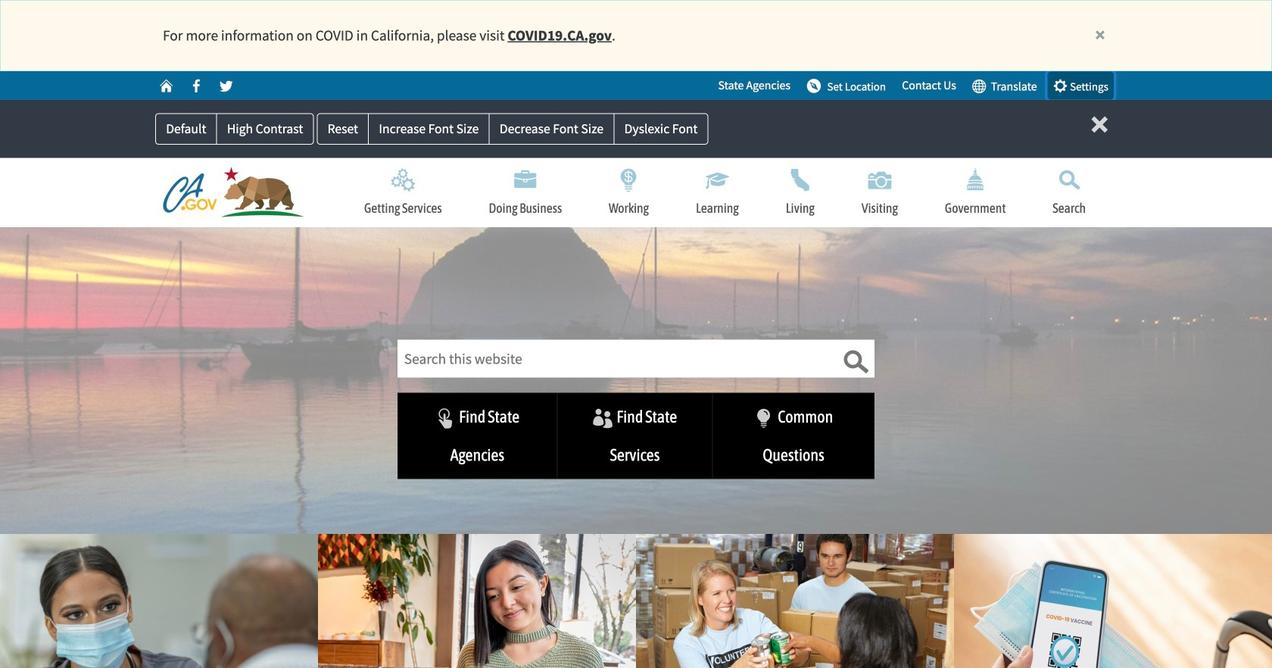 Task type: locate. For each thing, give the bounding box(es) containing it.
Search this website text field
[[398, 340, 875, 378]]

gear image
[[1054, 78, 1068, 93]]

get digital vaccine record  service tile. hit enter to toggle between displaying and hiding details about this service. element
[[955, 534, 1273, 668]]

online services image
[[435, 408, 459, 428]]

globe image
[[972, 78, 987, 93]]

people image
[[593, 408, 617, 428]]

compass image
[[807, 78, 822, 93]]

calfile - file return for free service tile. hit enter to toggle between displaying and hiding details about this service. element
[[318, 534, 636, 668]]

get disaster relief assistance service tile. hit enter to toggle between displaying and hiding details about this service. element
[[636, 534, 955, 668]]

ca.gov logo image
[[163, 167, 313, 220]]

banner
[[0, 0, 1273, 382]]



Task type: vqa. For each thing, say whether or not it's contained in the screenshot.
2nd Service Detail from the left
no



Task type: describe. For each thing, give the bounding box(es) containing it.
highlighted available activities element
[[398, 393, 875, 496]]

textsizemode element
[[317, 113, 709, 145]]

contrastmode element
[[155, 113, 314, 145]]

lightbulb image
[[755, 408, 778, 428]]

get covid-19 information and help service tile. hit enter to toggle between displaying and hiding details about this service. element
[[0, 534, 318, 668]]



